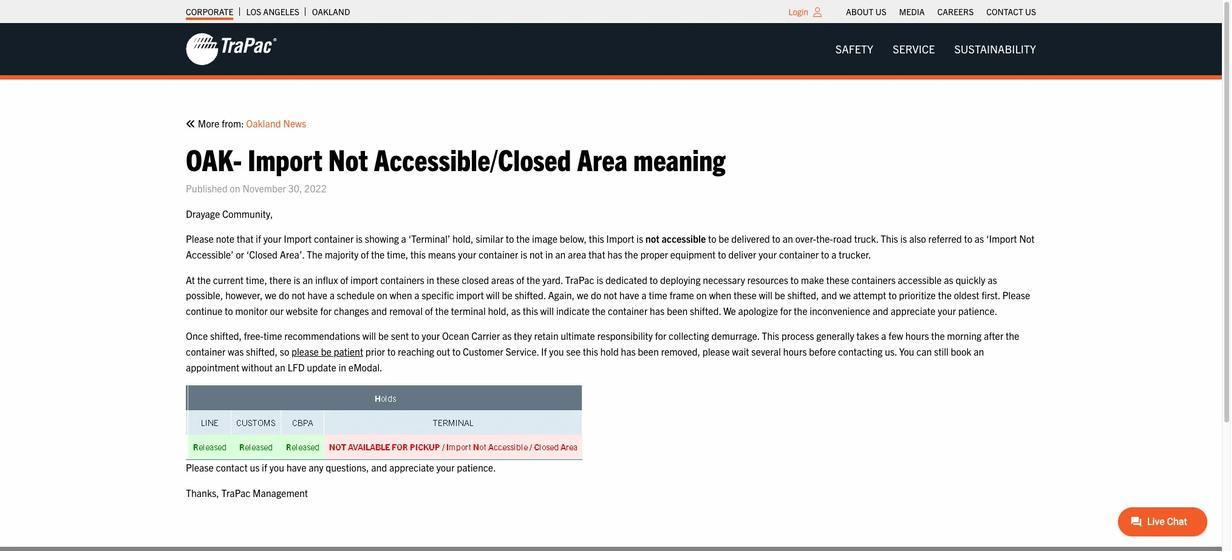 Task type: describe. For each thing, give the bounding box(es) containing it.
2 horizontal spatial these
[[827, 274, 850, 286]]

changes
[[334, 305, 369, 317]]

they
[[514, 330, 532, 342]]

that inside to be delivered to an over-the-road truck. this is also referred to as 'import not accessible' or 'closed area'. the majority of the time, this means your container is not in an area that has the proper equipment to deliver your container to a trucker.
[[589, 248, 606, 261]]

patient
[[334, 346, 363, 358]]

1 horizontal spatial oakland
[[312, 6, 350, 17]]

area
[[577, 140, 628, 177]]

the down specific
[[435, 305, 449, 317]]

to up equipment
[[709, 233, 717, 245]]

however,
[[225, 289, 263, 301]]

sustainability
[[955, 42, 1037, 56]]

to be delivered to an over-the-road truck. this is also referred to as 'import not accessible' or 'closed area'. the majority of the time, this means your container is not in an area that has the proper equipment to deliver your container to a trucker.
[[186, 233, 1035, 261]]

container down similar
[[479, 248, 519, 261]]

'import
[[987, 233, 1018, 245]]

the up "still"
[[932, 330, 945, 342]]

areas
[[491, 274, 514, 286]]

recommendations
[[285, 330, 360, 342]]

hours inside once shifted, free-time recommendations will be sent to your ocean carrier as they retain ultimate responsibility for collecting demurrage. this process generally takes a few hours the morning after the container was shifted, so
[[906, 330, 929, 342]]

please for please note that if your import container is showing a 'terminal' hold, similar to the image below, this import is not accessible
[[186, 233, 214, 245]]

hold
[[601, 346, 619, 358]]

area'.
[[280, 248, 305, 261]]

a down dedicated
[[642, 289, 647, 301]]

an left over-
[[783, 233, 793, 245]]

ultimate
[[561, 330, 595, 342]]

demurrage.
[[712, 330, 760, 342]]

if for that
[[256, 233, 261, 245]]

corporate image
[[186, 32, 277, 66]]

we
[[724, 305, 736, 317]]

your inside at the current time, there is an influx of import containers in these closed areas of the yard. trapac is dedicated to deploying necessary resources to make these containers accessible as quickly as possible, however, we do not have a schedule on when a specific import will be shifted. again, we do not have a time frame on when these will be shifted, and we attempt to prioritize the oldest first. please continue to monitor our website for changes and removal of the terminal hold, as this will indicate the container has been shifted. we apologize for the inconvenience and appreciate your patience.
[[938, 305, 956, 317]]

time inside at the current time, there is an influx of import containers in these closed areas of the yard. trapac is dedicated to deploying necessary resources to make these containers accessible as quickly as possible, however, we do not have a schedule on when a specific import will be shifted. again, we do not have a time frame on when these will be shifted, and we attempt to prioritize the oldest first. please continue to monitor our website for changes and removal of the terminal hold, as this will indicate the container has been shifted. we apologize for the inconvenience and appreciate your patience.
[[649, 289, 668, 301]]

from:
[[222, 117, 244, 129]]

time, inside to be delivered to an over-the-road truck. this is also referred to as 'import not accessible' or 'closed area'. the majority of the time, this means your container is not in an area that has the proper equipment to deliver your container to a trucker.
[[387, 248, 408, 261]]

this inside once shifted, free-time recommendations will be sent to your ocean carrier as they retain ultimate responsibility for collecting demurrage. this process generally takes a few hours the morning after the container was shifted, so
[[762, 330, 780, 342]]

0 vertical spatial accessible
[[662, 233, 706, 245]]

0 vertical spatial shifted.
[[515, 289, 546, 301]]

0 vertical spatial import
[[351, 274, 378, 286]]

in for an
[[546, 248, 553, 261]]

1 vertical spatial import
[[456, 289, 484, 301]]

similar
[[476, 233, 504, 245]]

out
[[437, 346, 450, 358]]

light image
[[814, 7, 822, 17]]

please inside 'prior to reaching out to customer service. if you see this hold has been removed, please wait several hours before contacting us. you can still book an appointment without an lfd update in emodal.'
[[703, 346, 730, 358]]

november
[[243, 182, 286, 195]]

import inside oak- import not accessible/closed area meaning published on november 30, 2022
[[248, 140, 323, 177]]

this right below,
[[589, 233, 604, 245]]

'terminal'
[[409, 233, 450, 245]]

a down influx
[[330, 289, 335, 301]]

oakland link
[[312, 3, 350, 20]]

has inside 'prior to reaching out to customer service. if you see this hold has been removed, please wait several hours before contacting us. you can still book an appointment without an lfd update in emodal.'
[[621, 346, 636, 358]]

make
[[801, 274, 824, 286]]

there
[[270, 274, 292, 286]]

to right delivered at the right
[[773, 233, 781, 245]]

import up area'.
[[284, 233, 312, 245]]

if for us
[[262, 462, 267, 474]]

the left image
[[516, 233, 530, 245]]

to left deliver
[[718, 248, 726, 261]]

more
[[198, 117, 220, 129]]

delivered
[[732, 233, 770, 245]]

indicate
[[556, 305, 590, 317]]

you inside 'prior to reaching out to customer service. if you see this hold has been removed, please wait several hours before contacting us. you can still book an appointment without an lfd update in emodal.'
[[549, 346, 564, 358]]

not inside to be delivered to an over-the-road truck. this is also referred to as 'import not accessible' or 'closed area'. the majority of the time, this means your container is not in an area that has the proper equipment to deliver your container to a trucker.
[[1020, 233, 1035, 245]]

oldest
[[954, 289, 980, 301]]

menu bar containing about us
[[840, 3, 1043, 20]]

please contact us if you have any questions, and appreciate your patience.
[[186, 462, 496, 474]]

apologize
[[739, 305, 778, 317]]

quickly
[[956, 274, 986, 286]]

lfd
[[288, 361, 305, 373]]

in inside at the current time, there is an influx of import containers in these closed areas of the yard. trapac is dedicated to deploying necessary resources to make these containers accessible as quickly as possible, however, we do not have a schedule on when a specific import will be shifted. again, we do not have a time frame on when these will be shifted, and we attempt to prioritize the oldest first. please continue to monitor our website for changes and removal of the terminal hold, as this will indicate the container has been shifted. we apologize for the inconvenience and appreciate your patience.
[[427, 274, 435, 286]]

book
[[951, 346, 972, 358]]

about us link
[[846, 3, 887, 20]]

majority
[[325, 248, 359, 261]]

container inside once shifted, free-time recommendations will be sent to your ocean carrier as they retain ultimate responsibility for collecting demurrage. this process generally takes a few hours the morning after the container was shifted, so
[[186, 346, 226, 358]]

also
[[910, 233, 927, 245]]

be down recommendations
[[321, 346, 332, 358]]

oak- import not accessible/closed area meaning published on november 30, 2022
[[186, 140, 726, 195]]

community,
[[222, 208, 273, 220]]

to down proper
[[650, 274, 658, 286]]

not up website
[[292, 289, 305, 301]]

as up first.
[[988, 274, 998, 286]]

1 please from the left
[[292, 346, 319, 358]]

0 vertical spatial that
[[237, 233, 254, 245]]

about
[[846, 6, 874, 17]]

1 vertical spatial you
[[269, 462, 284, 474]]

the up process
[[794, 305, 808, 317]]

a right showing
[[401, 233, 406, 245]]

of inside to be delivered to an over-the-road truck. this is also referred to as 'import not accessible' or 'closed area'. the majority of the time, this means your container is not in an area that has the proper equipment to deliver your container to a trucker.
[[361, 248, 369, 261]]

image
[[532, 233, 558, 245]]

0 horizontal spatial patience.
[[457, 462, 496, 474]]

an right book
[[974, 346, 985, 358]]

terminal
[[451, 305, 486, 317]]

appointment
[[186, 361, 239, 373]]

hours inside 'prior to reaching out to customer service. if you see this hold has been removed, please wait several hours before contacting us. you can still book an appointment without an lfd update in emodal.'
[[784, 346, 807, 358]]

not up proper
[[646, 233, 660, 245]]

and right questions,
[[371, 462, 387, 474]]

careers
[[938, 6, 974, 17]]

import up dedicated
[[607, 233, 635, 245]]

sent
[[391, 330, 409, 342]]

2022
[[304, 182, 327, 195]]

media link
[[900, 3, 925, 20]]

sustainability link
[[945, 37, 1046, 61]]

over-
[[796, 233, 817, 245]]

shifted, inside at the current time, there is an influx of import containers in these closed areas of the yard. trapac is dedicated to deploying necessary resources to make these containers accessible as quickly as possible, however, we do not have a schedule on when a specific import will be shifted. again, we do not have a time frame on when these will be shifted, and we attempt to prioritize the oldest first. please continue to monitor our website for changes and removal of the terminal hold, as this will indicate the container has been shifted. we apologize for the inconvenience and appreciate your patience.
[[788, 289, 819, 301]]

2 horizontal spatial on
[[697, 289, 707, 301]]

us for contact us
[[1026, 6, 1037, 17]]

login link
[[789, 6, 809, 17]]

careers link
[[938, 3, 974, 20]]

us for about us
[[876, 6, 887, 17]]

time inside once shifted, free-time recommendations will be sent to your ocean carrier as they retain ultimate responsibility for collecting demurrage. this process generally takes a few hours the morning after the container was shifted, so
[[264, 330, 282, 342]]

will down the "resources"
[[759, 289, 773, 301]]

proper
[[641, 248, 668, 261]]

and left removal
[[371, 305, 387, 317]]

ocean
[[442, 330, 469, 342]]

the-
[[817, 233, 833, 245]]

to right referred
[[965, 233, 973, 245]]

continue
[[186, 305, 223, 317]]

news
[[283, 117, 306, 129]]

of down specific
[[425, 305, 433, 317]]

deliver
[[729, 248, 757, 261]]

the left yard.
[[527, 274, 540, 286]]

accessible/closed
[[374, 140, 571, 177]]

0 horizontal spatial have
[[287, 462, 307, 474]]

to right out on the left of page
[[453, 346, 461, 358]]

media
[[900, 6, 925, 17]]

our
[[270, 305, 284, 317]]

first.
[[982, 289, 1001, 301]]

not down dedicated
[[604, 289, 617, 301]]

below,
[[560, 233, 587, 245]]

yard.
[[543, 274, 563, 286]]

this inside 'prior to reaching out to customer service. if you see this hold has been removed, please wait several hours before contacting us. you can still book an appointment without an lfd update in emodal.'
[[583, 346, 598, 358]]

responsibility
[[598, 330, 653, 342]]

to right prior
[[388, 346, 396, 358]]

process
[[782, 330, 815, 342]]

oakland news link
[[246, 116, 306, 132]]

means
[[428, 248, 456, 261]]

as inside to be delivered to an over-the-road truck. this is also referred to as 'import not accessible' or 'closed area'. the majority of the time, this means your container is not in an area that has the proper equipment to deliver your container to a trucker.
[[975, 233, 985, 245]]

will down the again,
[[541, 305, 554, 317]]

as up they
[[511, 305, 521, 317]]

1 horizontal spatial have
[[308, 289, 328, 301]]

accessible inside at the current time, there is an influx of import containers in these closed areas of the yard. trapac is dedicated to deploying necessary resources to make these containers accessible as quickly as possible, however, we do not have a schedule on when a specific import will be shifted. again, we do not have a time frame on when these will be shifted, and we attempt to prioritize the oldest first. please continue to monitor our website for changes and removal of the terminal hold, as this will indicate the container has been shifted. we apologize for the inconvenience and appreciate your patience.
[[898, 274, 942, 286]]

the left oldest
[[939, 289, 952, 301]]

please inside at the current time, there is an influx of import containers in these closed areas of the yard. trapac is dedicated to deploying necessary resources to make these containers accessible as quickly as possible, however, we do not have a schedule on when a specific import will be shifted. again, we do not have a time frame on when these will be shifted, and we attempt to prioritize the oldest first. please continue to monitor our website for changes and removal of the terminal hold, as this will indicate the container has been shifted. we apologize for the inconvenience and appreciate your patience.
[[1003, 289, 1031, 301]]

removal
[[389, 305, 423, 317]]

to inside once shifted, free-time recommendations will be sent to your ocean carrier as they retain ultimate responsibility for collecting demurrage. this process generally takes a few hours the morning after the container was shifted, so
[[411, 330, 420, 342]]

will down areas
[[486, 289, 500, 301]]

corporate
[[186, 6, 234, 17]]

of right influx
[[340, 274, 348, 286]]

in for emodal.
[[339, 361, 346, 373]]

be down areas
[[502, 289, 513, 301]]

thanks, trapac management
[[186, 487, 308, 499]]

corporate link
[[186, 3, 234, 20]]

1 vertical spatial shifted,
[[210, 330, 242, 342]]

been inside 'prior to reaching out to customer service. if you see this hold has been removed, please wait several hours before contacting us. you can still book an appointment without an lfd update in emodal.'
[[638, 346, 659, 358]]

an left the lfd in the bottom left of the page
[[275, 361, 285, 373]]

several
[[752, 346, 781, 358]]

an inside at the current time, there is an influx of import containers in these closed areas of the yard. trapac is dedicated to deploying necessary resources to make these containers accessible as quickly as possible, however, we do not have a schedule on when a specific import will be shifted. again, we do not have a time frame on when these will be shifted, and we attempt to prioritize the oldest first. please continue to monitor our website for changes and removal of the terminal hold, as this will indicate the container has been shifted. we apologize for the inconvenience and appreciate your patience.
[[303, 274, 313, 286]]

to down the-
[[821, 248, 830, 261]]

0 horizontal spatial for
[[320, 305, 332, 317]]

3 we from the left
[[840, 289, 851, 301]]

30,
[[288, 182, 302, 195]]

a inside to be delivered to an over-the-road truck. this is also referred to as 'import not accessible' or 'closed area'. the majority of the time, this means your container is not in an area that has the proper equipment to deliver your container to a trucker.
[[832, 248, 837, 261]]

contact
[[216, 462, 248, 474]]

2 we from the left
[[577, 289, 589, 301]]

the right "at"
[[197, 274, 211, 286]]

collecting
[[669, 330, 710, 342]]

before
[[809, 346, 836, 358]]

emodal.
[[349, 361, 383, 373]]

and down attempt
[[873, 305, 889, 317]]

update
[[307, 361, 337, 373]]

wait
[[732, 346, 750, 358]]

an left area
[[555, 248, 566, 261]]

please note that if your import container is showing a 'terminal' hold, similar to the image below, this import is not accessible
[[186, 233, 706, 245]]

1 containers from the left
[[381, 274, 425, 286]]

or
[[236, 248, 244, 261]]



Task type: vqa. For each thing, say whether or not it's contained in the screenshot.
your within the At the current time, there is an influx of import containers in these closed areas of the yard. TraPac is dedicated to deploying necessary resources to make these containers accessible as quickly as possible, however, we do not have a schedule on when a specific import will be shifted. Again, we do not have a time frame on when these will be shifted, and we attempt to prioritize the oldest first. Please continue to monitor our website for changes and removal of the terminal hold, as this will indicate the container has been shifted. We apologize for the inconvenience and appreciate your patience.
yes



Task type: locate. For each thing, give the bounding box(es) containing it.
solid image
[[186, 119, 196, 129]]

1 we from the left
[[265, 289, 277, 301]]

for up removed,
[[655, 330, 667, 342]]

0 vertical spatial if
[[256, 233, 261, 245]]

you right us
[[269, 462, 284, 474]]

0 horizontal spatial time
[[264, 330, 282, 342]]

please for please contact us if you have any questions, and appreciate your patience.
[[186, 462, 214, 474]]

that up or
[[237, 233, 254, 245]]

0 vertical spatial has
[[608, 248, 623, 261]]

more from: oakland news
[[196, 117, 306, 129]]

1 vertical spatial accessible
[[898, 274, 942, 286]]

if
[[541, 346, 547, 358]]

2 horizontal spatial in
[[546, 248, 553, 261]]

1 horizontal spatial shifted,
[[246, 346, 278, 358]]

time, up however,
[[246, 274, 267, 286]]

0 horizontal spatial time,
[[246, 274, 267, 286]]

safety
[[836, 42, 874, 56]]

trucker.
[[839, 248, 872, 261]]

time, inside at the current time, there is an influx of import containers in these closed areas of the yard. trapac is dedicated to deploying necessary resources to make these containers accessible as quickly as possible, however, we do not have a schedule on when a specific import will be shifted. again, we do not have a time frame on when these will be shifted, and we attempt to prioritize the oldest first. please continue to monitor our website for changes and removal of the terminal hold, as this will indicate the container has been shifted. we apologize for the inconvenience and appreciate your patience.
[[246, 274, 267, 286]]

1 vertical spatial time
[[264, 330, 282, 342]]

hold, up means
[[453, 233, 474, 245]]

1 horizontal spatial that
[[589, 248, 606, 261]]

0 horizontal spatial we
[[265, 289, 277, 301]]

this down 'terminal'
[[411, 248, 426, 261]]

you
[[549, 346, 564, 358], [269, 462, 284, 474]]

be up deliver
[[719, 233, 730, 245]]

be down the "resources"
[[775, 289, 786, 301]]

dedicated
[[606, 274, 648, 286]]

the
[[307, 248, 323, 261]]

0 horizontal spatial not
[[328, 140, 368, 177]]

we up inconvenience
[[840, 289, 851, 301]]

please up accessible'
[[186, 233, 214, 245]]

0 horizontal spatial this
[[762, 330, 780, 342]]

a down 'road'
[[832, 248, 837, 261]]

oakland inside oak- import not accessible/closed area meaning article
[[246, 117, 281, 129]]

please up the lfd in the bottom left of the page
[[292, 346, 319, 358]]

1 horizontal spatial for
[[655, 330, 667, 342]]

in down image
[[546, 248, 553, 261]]

that
[[237, 233, 254, 245], [589, 248, 606, 261]]

these right the make
[[827, 274, 850, 286]]

0 horizontal spatial import
[[351, 274, 378, 286]]

0 horizontal spatial hours
[[784, 346, 807, 358]]

to left the make
[[791, 274, 799, 286]]

menu bar down careers link
[[826, 37, 1046, 61]]

patience. inside at the current time, there is an influx of import containers in these closed areas of the yard. trapac is dedicated to deploying necessary resources to make these containers accessible as quickly as possible, however, we do not have a schedule on when a specific import will be shifted. again, we do not have a time frame on when these will be shifted, and we attempt to prioritize the oldest first. please continue to monitor our website for changes and removal of the terminal hold, as this will indicate the container has been shifted. we apologize for the inconvenience and appreciate your patience.
[[959, 305, 998, 317]]

without
[[242, 361, 273, 373]]

0 vertical spatial patience.
[[959, 305, 998, 317]]

the right the indicate
[[592, 305, 606, 317]]

us
[[876, 6, 887, 17], [1026, 6, 1037, 17]]

at the current time, there is an influx of import containers in these closed areas of the yard. trapac is dedicated to deploying necessary resources to make these containers accessible as quickly as possible, however, we do not have a schedule on when a specific import will be shifted. again, we do not have a time frame on when these will be shifted, and we attempt to prioritize the oldest first. please continue to monitor our website for changes and removal of the terminal hold, as this will indicate the container has been shifted. we apologize for the inconvenience and appreciate your patience.
[[186, 274, 1031, 317]]

area
[[568, 248, 587, 261]]

menu bar containing safety
[[826, 37, 1046, 61]]

truck.
[[855, 233, 879, 245]]

influx
[[315, 274, 338, 286]]

1 vertical spatial please
[[1003, 289, 1031, 301]]

hours down process
[[784, 346, 807, 358]]

this right truck.
[[881, 233, 899, 245]]

this up they
[[523, 305, 538, 317]]

0 vertical spatial this
[[881, 233, 899, 245]]

1 vertical spatial menu bar
[[826, 37, 1046, 61]]

will up prior
[[363, 330, 376, 342]]

can
[[917, 346, 932, 358]]

necessary
[[703, 274, 745, 286]]

is
[[356, 233, 363, 245], [637, 233, 644, 245], [901, 233, 907, 245], [521, 248, 527, 261], [294, 274, 300, 286], [597, 274, 603, 286]]

1 when from the left
[[390, 289, 412, 301]]

have
[[308, 289, 328, 301], [620, 289, 640, 301], [287, 462, 307, 474]]

us right about
[[876, 6, 887, 17]]

1 vertical spatial patience.
[[457, 462, 496, 474]]

resources
[[748, 274, 789, 286]]

1 vertical spatial if
[[262, 462, 267, 474]]

do right the again,
[[591, 289, 602, 301]]

1 horizontal spatial time,
[[387, 248, 408, 261]]

1 do from the left
[[279, 289, 290, 301]]

the left proper
[[625, 248, 638, 261]]

so
[[280, 346, 289, 358]]

on inside oak- import not accessible/closed area meaning published on november 30, 2022
[[230, 182, 240, 195]]

prior
[[366, 346, 385, 358]]

on right frame
[[697, 289, 707, 301]]

0 horizontal spatial if
[[256, 233, 261, 245]]

note
[[216, 233, 235, 245]]

0 vertical spatial hours
[[906, 330, 929, 342]]

please
[[186, 233, 214, 245], [1003, 289, 1031, 301], [186, 462, 214, 474]]

oakland right from:
[[246, 117, 281, 129]]

this up several
[[762, 330, 780, 342]]

0 vertical spatial shifted,
[[788, 289, 819, 301]]

for inside once shifted, free-time recommendations will be sent to your ocean carrier as they retain ultimate responsibility for collecting demurrage. this process generally takes a few hours the morning after the container was shifted, so
[[655, 330, 667, 342]]

1 horizontal spatial this
[[881, 233, 899, 245]]

has down responsibility
[[621, 346, 636, 358]]

been inside at the current time, there is an influx of import containers in these closed areas of the yard. trapac is dedicated to deploying necessary resources to make these containers accessible as quickly as possible, however, we do not have a schedule on when a specific import will be shifted. again, we do not have a time frame on when these will be shifted, and we attempt to prioritize the oldest first. please continue to monitor our website for changes and removal of the terminal hold, as this will indicate the container has been shifted. we apologize for the inconvenience and appreciate your patience.
[[667, 305, 688, 317]]

for right website
[[320, 305, 332, 317]]

0 vertical spatial menu bar
[[840, 3, 1043, 20]]

in inside 'prior to reaching out to customer service. if you see this hold has been removed, please wait several hours before contacting us. you can still book an appointment without an lfd update in emodal.'
[[339, 361, 346, 373]]

will inside once shifted, free-time recommendations will be sent to your ocean carrier as they retain ultimate responsibility for collecting demurrage. this process generally takes a few hours the morning after the container was shifted, so
[[363, 330, 376, 342]]

monitor
[[235, 305, 268, 317]]

1 vertical spatial in
[[427, 274, 435, 286]]

1 horizontal spatial if
[[262, 462, 267, 474]]

that right area
[[589, 248, 606, 261]]

equipment
[[671, 248, 716, 261]]

1 vertical spatial that
[[589, 248, 606, 261]]

an left influx
[[303, 274, 313, 286]]

1 horizontal spatial hold,
[[488, 305, 509, 317]]

shifted, down the make
[[788, 289, 819, 301]]

drayage community,
[[186, 208, 273, 220]]

the
[[516, 233, 530, 245], [371, 248, 385, 261], [625, 248, 638, 261], [197, 274, 211, 286], [527, 274, 540, 286], [939, 289, 952, 301], [435, 305, 449, 317], [592, 305, 606, 317], [794, 305, 808, 317], [932, 330, 945, 342], [1006, 330, 1020, 342]]

1 horizontal spatial time
[[649, 289, 668, 301]]

0 horizontal spatial in
[[339, 361, 346, 373]]

reaching
[[398, 346, 434, 358]]

0 vertical spatial been
[[667, 305, 688, 317]]

at
[[186, 274, 195, 286]]

2 vertical spatial has
[[621, 346, 636, 358]]

1 horizontal spatial do
[[591, 289, 602, 301]]

carrier
[[472, 330, 500, 342]]

a up removal
[[415, 289, 420, 301]]

these up specific
[[437, 274, 460, 286]]

closed
[[462, 274, 489, 286]]

shifted. down yard.
[[515, 289, 546, 301]]

oak-
[[186, 140, 242, 177]]

1 horizontal spatial us
[[1026, 6, 1037, 17]]

in inside to be delivered to an over-the-road truck. this is also referred to as 'import not accessible' or 'closed area'. the majority of the time, this means your container is not in an area that has the proper equipment to deliver your container to a trucker.
[[546, 248, 553, 261]]

container up responsibility
[[608, 305, 648, 317]]

as left 'import
[[975, 233, 985, 245]]

0 horizontal spatial shifted,
[[210, 330, 242, 342]]

to right similar
[[506, 233, 514, 245]]

has up dedicated
[[608, 248, 623, 261]]

have left any
[[287, 462, 307, 474]]

not inside to be delivered to an over-the-road truck. this is also referred to as 'import not accessible' or 'closed area'. the majority of the time, this means your container is not in an area that has the proper equipment to deliver your container to a trucker.
[[530, 248, 543, 261]]

possible,
[[186, 289, 223, 301]]

has down deploying
[[650, 305, 665, 317]]

0 horizontal spatial been
[[638, 346, 659, 358]]

1 vertical spatial oakland
[[246, 117, 281, 129]]

1 vertical spatial has
[[650, 305, 665, 317]]

container up appointment
[[186, 346, 226, 358]]

when
[[390, 289, 412, 301], [709, 289, 732, 301]]

drayage
[[186, 208, 220, 220]]

contacting
[[839, 346, 883, 358]]

1 horizontal spatial on
[[377, 289, 388, 301]]

appreciate
[[891, 305, 936, 317], [389, 462, 434, 474]]

on
[[230, 182, 240, 195], [377, 289, 388, 301], [697, 289, 707, 301]]

of right areas
[[517, 274, 525, 286]]

2 when from the left
[[709, 289, 732, 301]]

takes
[[857, 330, 880, 342]]

questions,
[[326, 462, 369, 474]]

0 vertical spatial trapac
[[565, 274, 595, 286]]

0 horizontal spatial us
[[876, 6, 887, 17]]

have down dedicated
[[620, 289, 640, 301]]

generally
[[817, 330, 855, 342]]

has inside to be delivered to an over-the-road truck. this is also referred to as 'import not accessible' or 'closed area'. the majority of the time, this means your container is not in an area that has the proper equipment to deliver your container to a trucker.
[[608, 248, 623, 261]]

2 horizontal spatial shifted,
[[788, 289, 819, 301]]

0 horizontal spatial on
[[230, 182, 240, 195]]

frame
[[670, 289, 694, 301]]

0 horizontal spatial hold,
[[453, 233, 474, 245]]

2 do from the left
[[591, 289, 602, 301]]

please up thanks,
[[186, 462, 214, 474]]

1 vertical spatial been
[[638, 346, 659, 358]]

0 vertical spatial time,
[[387, 248, 408, 261]]

'closed
[[247, 248, 278, 261]]

0 vertical spatial in
[[546, 248, 553, 261]]

be inside once shifted, free-time recommendations will be sent to your ocean carrier as they retain ultimate responsibility for collecting demurrage. this process generally takes a few hours the morning after the container was shifted, so
[[378, 330, 389, 342]]

be inside to be delivered to an over-the-road truck. this is also referred to as 'import not accessible' or 'closed area'. the majority of the time, this means your container is not in an area that has the proper equipment to deliver your container to a trucker.
[[719, 233, 730, 245]]

accessible up equipment
[[662, 233, 706, 245]]

be
[[719, 233, 730, 245], [502, 289, 513, 301], [775, 289, 786, 301], [378, 330, 389, 342], [321, 346, 332, 358]]

do down there
[[279, 289, 290, 301]]

2 vertical spatial in
[[339, 361, 346, 373]]

if
[[256, 233, 261, 245], [262, 462, 267, 474]]

trapac up the again,
[[565, 274, 595, 286]]

to down however,
[[225, 305, 233, 317]]

as inside once shifted, free-time recommendations will be sent to your ocean carrier as they retain ultimate responsibility for collecting demurrage. this process generally takes a few hours the morning after the container was shifted, so
[[502, 330, 512, 342]]

1 horizontal spatial accessible
[[898, 274, 942, 286]]

thanks,
[[186, 487, 219, 499]]

2 horizontal spatial for
[[781, 305, 792, 317]]

1 horizontal spatial when
[[709, 289, 732, 301]]

1 us from the left
[[876, 6, 887, 17]]

0 horizontal spatial appreciate
[[389, 462, 434, 474]]

0 horizontal spatial you
[[269, 462, 284, 474]]

referred
[[929, 233, 962, 245]]

the down showing
[[371, 248, 385, 261]]

been down responsibility
[[638, 346, 659, 358]]

an
[[783, 233, 793, 245], [555, 248, 566, 261], [303, 274, 313, 286], [974, 346, 985, 358], [275, 361, 285, 373]]

0 horizontal spatial these
[[437, 274, 460, 286]]

be left "sent"
[[378, 330, 389, 342]]

these up apologize
[[734, 289, 757, 301]]

deploying
[[660, 274, 701, 286]]

if right us
[[262, 462, 267, 474]]

0 vertical spatial time
[[649, 289, 668, 301]]

published
[[186, 182, 228, 195]]

oak- import not accessible/closed area meaning article
[[186, 116, 1037, 501]]

been
[[667, 305, 688, 317], [638, 346, 659, 358]]

2 us from the left
[[1026, 6, 1037, 17]]

of down showing
[[361, 248, 369, 261]]

container up majority
[[314, 233, 354, 245]]

time
[[649, 289, 668, 301], [264, 330, 282, 342]]

once
[[186, 330, 208, 342]]

still
[[935, 346, 949, 358]]

los angeles link
[[246, 3, 299, 20]]

prioritize
[[899, 289, 936, 301]]

if up "'closed"
[[256, 233, 261, 245]]

2 containers from the left
[[852, 274, 896, 286]]

0 vertical spatial please
[[186, 233, 214, 245]]

appreciate inside at the current time, there is an influx of import containers in these closed areas of the yard. trapac is dedicated to deploying necessary resources to make these containers accessible as quickly as possible, however, we do not have a schedule on when a specific import will be shifted. again, we do not have a time frame on when these will be shifted, and we attempt to prioritize the oldest first. please continue to monitor our website for changes and removal of the terminal hold, as this will indicate the container has been shifted. we apologize for the inconvenience and appreciate your patience.
[[891, 305, 936, 317]]

0 horizontal spatial please
[[292, 346, 319, 358]]

1 horizontal spatial we
[[577, 289, 589, 301]]

please be patient
[[292, 346, 363, 358]]

a inside once shifted, free-time recommendations will be sent to your ocean carrier as they retain ultimate responsibility for collecting demurrage. this process generally takes a few hours the morning after the container was shifted, so
[[882, 330, 887, 342]]

1 vertical spatial time,
[[246, 274, 267, 286]]

the right after
[[1006, 330, 1020, 342]]

shifted,
[[788, 289, 819, 301], [210, 330, 242, 342], [246, 346, 278, 358]]

1 horizontal spatial appreciate
[[891, 305, 936, 317]]

0 horizontal spatial containers
[[381, 274, 425, 286]]

has inside at the current time, there is an influx of import containers in these closed areas of the yard. trapac is dedicated to deploying necessary resources to make these containers accessible as quickly as possible, however, we do not have a schedule on when a specific import will be shifted. again, we do not have a time frame on when these will be shifted, and we attempt to prioritize the oldest first. please continue to monitor our website for changes and removal of the terminal hold, as this will indicate the container has been shifted. we apologize for the inconvenience and appreciate your patience.
[[650, 305, 665, 317]]

1 vertical spatial this
[[762, 330, 780, 342]]

as left they
[[502, 330, 512, 342]]

us
[[250, 462, 260, 474]]

1 horizontal spatial please
[[703, 346, 730, 358]]

been down frame
[[667, 305, 688, 317]]

1 horizontal spatial not
[[1020, 233, 1035, 245]]

this right the 'see'
[[583, 346, 598, 358]]

1 horizontal spatial hours
[[906, 330, 929, 342]]

this inside at the current time, there is an influx of import containers in these closed areas of the yard. trapac is dedicated to deploying necessary resources to make these containers accessible as quickly as possible, however, we do not have a schedule on when a specific import will be shifted. again, we do not have a time frame on when these will be shifted, and we attempt to prioritize the oldest first. please continue to monitor our website for changes and removal of the terminal hold, as this will indicate the container has been shifted. we apologize for the inconvenience and appreciate your patience.
[[523, 305, 538, 317]]

as left quickly
[[944, 274, 954, 286]]

1 vertical spatial shifted.
[[690, 305, 721, 317]]

few
[[889, 330, 904, 342]]

containers up removal
[[381, 274, 425, 286]]

1 horizontal spatial patience.
[[959, 305, 998, 317]]

container down over-
[[779, 248, 819, 261]]

not
[[646, 233, 660, 245], [530, 248, 543, 261], [292, 289, 305, 301], [604, 289, 617, 301]]

your inside once shifted, free-time recommendations will be sent to your ocean carrier as they retain ultimate responsibility for collecting demurrage. this process generally takes a few hours the morning after the container was shifted, so
[[422, 330, 440, 342]]

1 vertical spatial hours
[[784, 346, 807, 358]]

in up specific
[[427, 274, 435, 286]]

contact
[[987, 6, 1024, 17]]

1 horizontal spatial you
[[549, 346, 564, 358]]

when down necessary at right
[[709, 289, 732, 301]]

0 vertical spatial appreciate
[[891, 305, 936, 317]]

oakland
[[312, 6, 350, 17], [246, 117, 281, 129]]

management
[[253, 487, 308, 499]]

footer
[[0, 548, 1223, 552]]

and up inconvenience
[[822, 289, 837, 301]]

this inside to be delivered to an over-the-road truck. this is also referred to as 'import not accessible' or 'closed area'. the majority of the time, this means your container is not in an area that has the proper equipment to deliver your container to a trucker.
[[411, 248, 426, 261]]

1 horizontal spatial containers
[[852, 274, 896, 286]]

showing
[[365, 233, 399, 245]]

container inside at the current time, there is an influx of import containers in these closed areas of the yard. trapac is dedicated to deploying necessary resources to make these containers accessible as quickly as possible, however, we do not have a schedule on when a specific import will be shifted. again, we do not have a time frame on when these will be shifted, and we attempt to prioritize the oldest first. please continue to monitor our website for changes and removal of the terminal hold, as this will indicate the container has been shifted. we apologize for the inconvenience and appreciate your patience.
[[608, 305, 648, 317]]

menu bar up service
[[840, 3, 1043, 20]]

service.
[[506, 346, 539, 358]]

1 horizontal spatial these
[[734, 289, 757, 301]]

menu bar
[[840, 3, 1043, 20], [826, 37, 1046, 61]]

service
[[893, 42, 935, 56]]

us right contact
[[1026, 6, 1037, 17]]

angeles
[[263, 6, 299, 17]]

do
[[279, 289, 290, 301], [591, 289, 602, 301]]

2 vertical spatial please
[[186, 462, 214, 474]]

2 horizontal spatial have
[[620, 289, 640, 301]]

1 vertical spatial hold,
[[488, 305, 509, 317]]

2 please from the left
[[703, 346, 730, 358]]

1 horizontal spatial shifted.
[[690, 305, 721, 317]]

trapac inside at the current time, there is an influx of import containers in these closed areas of the yard. trapac is dedicated to deploying necessary resources to make these containers accessible as quickly as possible, however, we do not have a schedule on when a specific import will be shifted. again, we do not have a time frame on when these will be shifted, and we attempt to prioritize the oldest first. please continue to monitor our website for changes and removal of the terminal hold, as this will indicate the container has been shifted. we apologize for the inconvenience and appreciate your patience.
[[565, 274, 595, 286]]

for
[[320, 305, 332, 317], [781, 305, 792, 317], [655, 330, 667, 342]]

0 vertical spatial hold,
[[453, 233, 474, 245]]

hold, inside at the current time, there is an influx of import containers in these closed areas of the yard. trapac is dedicated to deploying necessary resources to make these containers accessible as quickly as possible, however, we do not have a schedule on when a specific import will be shifted. again, we do not have a time frame on when these will be shifted, and we attempt to prioritize the oldest first. please continue to monitor our website for changes and removal of the terminal hold, as this will indicate the container has been shifted. we apologize for the inconvenience and appreciate your patience.
[[488, 305, 509, 317]]

import up schedule
[[351, 274, 378, 286]]

2 vertical spatial shifted,
[[246, 346, 278, 358]]

a left few
[[882, 330, 887, 342]]

specific
[[422, 289, 454, 301]]

0 horizontal spatial shifted.
[[515, 289, 546, 301]]

accessible'
[[186, 248, 234, 261]]

los
[[246, 6, 261, 17]]

time, down showing
[[387, 248, 408, 261]]

0 vertical spatial not
[[328, 140, 368, 177]]

0 vertical spatial oakland
[[312, 6, 350, 17]]

oakland right angeles
[[312, 6, 350, 17]]

not inside oak- import not accessible/closed area meaning published on november 30, 2022
[[328, 140, 368, 177]]

0 horizontal spatial accessible
[[662, 233, 706, 245]]

in down patient
[[339, 361, 346, 373]]

customer
[[463, 346, 504, 358]]

1 horizontal spatial been
[[667, 305, 688, 317]]

0 horizontal spatial trapac
[[221, 487, 251, 499]]

to right attempt
[[889, 289, 897, 301]]

0 horizontal spatial when
[[390, 289, 412, 301]]

safety link
[[826, 37, 884, 61]]

1 vertical spatial appreciate
[[389, 462, 434, 474]]

this inside to be delivered to an over-the-road truck. this is also referred to as 'import not accessible' or 'closed area'. the majority of the time, this means your container is not in an area that has the proper equipment to deliver your container to a trucker.
[[881, 233, 899, 245]]

0 vertical spatial you
[[549, 346, 564, 358]]

us inside 'link'
[[876, 6, 887, 17]]



